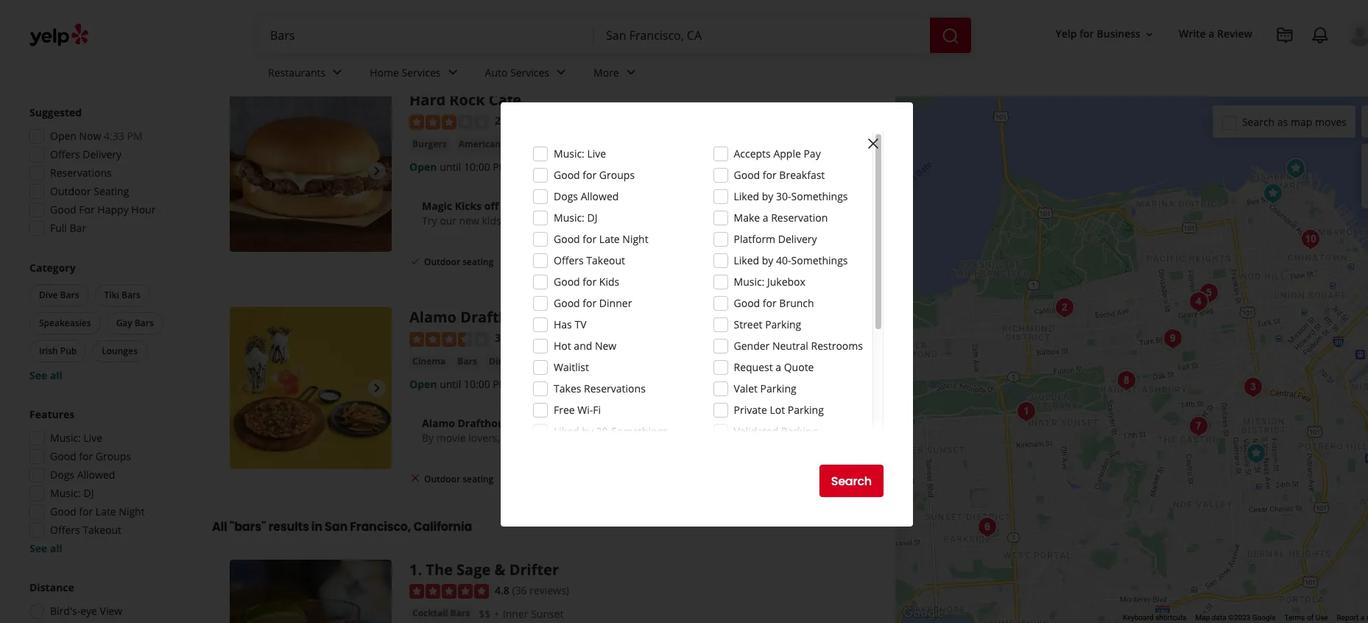Task type: describe. For each thing, give the bounding box(es) containing it.
review
[[1218, 27, 1253, 41]]

free wi-fi
[[554, 403, 601, 417]]

liked by 40-somethings
[[734, 253, 848, 267]]

quote
[[784, 360, 814, 374]]

close image
[[865, 135, 882, 152]]

until for alamo
[[440, 377, 461, 391]]

1 vertical spatial san
[[325, 519, 348, 536]]

parking for street parking
[[765, 317, 802, 331]]

m
[[1367, 614, 1369, 622]]

bird's-
[[50, 604, 80, 618]]

the sage & drifter link
[[426, 560, 559, 580]]

0 vertical spatial outdoor
[[50, 184, 91, 198]]

street
[[734, 317, 763, 331]]

report a m
[[1337, 614, 1369, 622]]

takes reservations
[[554, 382, 646, 396]]

outdoor seating for 16 close v2 image
[[424, 473, 494, 485]]

0 vertical spatial reservations
[[50, 166, 112, 180]]

next image
[[368, 380, 386, 397]]

1 horizontal spatial delivery
[[520, 255, 555, 268]]

delivery for offers delivery
[[83, 147, 122, 161]]

good for kids
[[554, 275, 620, 289]]

happy
[[97, 203, 129, 217]]

tv
[[575, 317, 587, 331]]

20-
[[596, 424, 611, 438]]

for inside the "yelp for business" button
[[1080, 27, 1094, 41]]

breakfast
[[780, 168, 825, 182]]

view
[[100, 604, 122, 618]]

eye
[[80, 604, 97, 618]]

off
[[484, 199, 499, 213]]

16 chevron down v2 image
[[1144, 28, 1156, 40]]

see all for category
[[29, 368, 63, 382]]

new inside search dialog
[[595, 339, 617, 353]]

group containing category
[[27, 261, 183, 383]]

good for happy hour
[[50, 203, 156, 217]]

10:00 for rock
[[464, 160, 490, 174]]

bars link
[[455, 354, 480, 369]]

dogs allowed inside search dialog
[[554, 189, 619, 203]]

apple
[[774, 147, 801, 161]]

more inside the "magic kicks off here try our new kids menu today! read more"
[[598, 213, 625, 227]]

next image
[[368, 162, 386, 180]]

delivery for platform delivery
[[778, 232, 817, 246]]

bars for gay bars button
[[135, 317, 154, 329]]

sort:
[[731, 16, 753, 30]]

lovers
[[551, 431, 580, 445]]

sunset
[[531, 607, 564, 621]]

previous image for alamo drafthouse cinema new mission
[[236, 380, 253, 397]]

music: live inside search dialog
[[554, 147, 606, 161]]

dive bars
[[39, 289, 79, 301]]

0 vertical spatial offers
[[50, 147, 80, 161]]

4:33
[[104, 129, 124, 143]]

group containing suggested
[[25, 105, 183, 240]]

late inside search dialog
[[599, 232, 620, 246]]

irish pub button
[[29, 340, 86, 362]]

pm for hard
[[493, 160, 509, 174]]

kennedy's indian curry house & irish pub image
[[1258, 179, 1288, 208]]

see all for features
[[29, 541, 63, 555]]

map data ©2023 google
[[1196, 614, 1276, 622]]

40-
[[776, 253, 791, 267]]

by for 40-
[[762, 253, 774, 267]]

more inside alamo drafthouse cinema by movie lovers, for movie lovers read more
[[614, 431, 640, 445]]

validated parking
[[734, 424, 818, 438]]

dj inside search dialog
[[587, 211, 598, 225]]

0 horizontal spatial late
[[96, 505, 116, 519]]

pay
[[804, 147, 821, 161]]

bars button
[[455, 354, 480, 369]]

0 horizontal spatial music: live
[[50, 431, 103, 445]]

user actions element
[[1044, 18, 1369, 109]]

private
[[734, 403, 767, 417]]

and
[[574, 339, 592, 353]]

10:00 for drafthouse
[[464, 377, 490, 391]]

3.5 star rating image
[[410, 332, 489, 347]]

last call bar image
[[1184, 411, 1214, 441]]

drifter
[[509, 560, 559, 580]]

1 vertical spatial dogs
[[50, 468, 74, 482]]

request a quote
[[734, 360, 814, 374]]

lounges button
[[92, 340, 147, 362]]

alamo for alamo drafthouse cinema new mission
[[410, 307, 457, 327]]

0 vertical spatial cocktail bars link
[[567, 137, 630, 152]]

waitlist
[[554, 360, 589, 374]]

music: dj inside group
[[50, 486, 94, 500]]

accepts apple pay
[[734, 147, 821, 161]]

yelp for business button
[[1050, 21, 1162, 47]]

projects image
[[1277, 27, 1294, 44]]

search for search as map moves
[[1243, 115, 1275, 129]]

music: dj inside search dialog
[[554, 211, 598, 225]]

bars for "tiki bars" button
[[122, 289, 141, 301]]

liked for liked by 30-somethings
[[734, 189, 759, 203]]

16 info v2 image
[[324, 51, 336, 63]]

irish
[[39, 345, 58, 357]]

cinema inside button
[[412, 355, 446, 367]]

1 vertical spatial dogs allowed
[[50, 468, 115, 482]]

seating for 16 checkmark v2 image
[[463, 255, 494, 268]]

0 horizontal spatial alamo drafthouse cinema new mission image
[[230, 307, 392, 469]]

map region
[[825, 0, 1369, 623]]

2 movie from the left
[[519, 431, 549, 445]]

open for hard
[[410, 160, 437, 174]]

theater
[[522, 355, 556, 367]]

0 vertical spatial cocktail bars button
[[567, 137, 630, 152]]

1 horizontal spatial cocktail bars
[[570, 138, 627, 150]]

0 vertical spatial mission
[[644, 307, 700, 327]]

until for hard
[[440, 160, 461, 174]]

30-
[[776, 189, 791, 203]]

somethings for 30-
[[791, 189, 848, 203]]

read inside alamo drafthouse cinema by movie lovers, for movie lovers read more
[[586, 431, 611, 445]]

request
[[734, 360, 773, 374]]

google image
[[899, 604, 948, 623]]

write a review link
[[1173, 21, 1259, 47]]

a for review
[[1209, 27, 1215, 41]]

parking for validated parking
[[782, 424, 818, 438]]

tiki bars button
[[95, 284, 150, 306]]

new
[[459, 213, 479, 227]]

platform
[[734, 232, 776, 246]]

moves
[[1316, 115, 1347, 129]]

group containing features
[[25, 407, 183, 556]]

liked for liked by 40-somethings
[[734, 253, 759, 267]]

keyboard
[[1123, 614, 1154, 622]]

bars for the bottom cocktail bars button
[[450, 607, 470, 620]]

1 movie from the left
[[437, 431, 466, 445]]

more
[[594, 65, 619, 79]]

1 horizontal spatial alamo drafthouse cinema new mission image
[[1242, 439, 1271, 468]]

seating for 16 close v2 image
[[463, 473, 494, 485]]

dogs inside search dialog
[[554, 189, 578, 203]]

reviews) for 4.8 (36 reviews)
[[530, 583, 569, 597]]

search button
[[820, 465, 884, 497]]

24 chevron down v2 image for restaurants
[[329, 64, 346, 81]]

magic
[[422, 199, 452, 213]]

1 horizontal spatial hard rock cafe image
[[1281, 154, 1311, 183]]

dinner inside button
[[489, 355, 519, 367]]

wi-
[[578, 403, 593, 417]]

inner sunset
[[503, 607, 564, 621]]

keyboard shortcuts button
[[1123, 613, 1187, 623]]

takes
[[554, 382, 581, 396]]

parking right lot
[[788, 403, 824, 417]]

4.8 (36 reviews)
[[495, 583, 569, 597]]

in
[[311, 519, 323, 536]]

1 horizontal spatial francisco,
[[438, 8, 529, 33]]

distance
[[29, 580, 74, 594]]

alamo drafthouse cinema new mission
[[410, 307, 700, 327]]

good for dinner
[[554, 296, 632, 310]]

&
[[495, 560, 506, 580]]

by
[[422, 431, 434, 445]]

all for features
[[50, 541, 63, 555]]

restaurants
[[268, 65, 326, 79]]

home
[[370, 65, 399, 79]]

bars up 16 info v2 image
[[311, 8, 351, 33]]

hot and new
[[554, 339, 617, 353]]

1 vertical spatial live
[[84, 431, 103, 445]]

zam zam image
[[1112, 366, 1141, 395]]

auto services
[[485, 65, 550, 79]]

good for late night inside search dialog
[[554, 232, 649, 246]]

burgers link
[[410, 137, 450, 152]]

good for groups inside search dialog
[[554, 168, 635, 182]]

platform delivery
[[734, 232, 817, 246]]

night inside search dialog
[[623, 232, 649, 246]]

1 . the sage & drifter
[[410, 560, 559, 580]]

1 vertical spatial good for late night
[[50, 505, 145, 519]]

"bars"
[[230, 519, 266, 536]]

price
[[29, 32, 55, 46]]

search dialog
[[0, 0, 1369, 623]]

good for brunch
[[734, 296, 814, 310]]

kicks
[[455, 199, 482, 213]]

burgers button
[[410, 137, 450, 152]]

cafe
[[489, 90, 522, 110]]

1 vertical spatial francisco,
[[350, 519, 411, 536]]

cocktail for the topmost cocktail bars button
[[570, 138, 605, 150]]

menu
[[504, 213, 532, 227]]

gay bars
[[116, 317, 154, 329]]

full
[[50, 221, 67, 235]]

0 horizontal spatial cocktail bars
[[412, 607, 470, 620]]



Task type: vqa. For each thing, say whether or not it's contained in the screenshot.
Response within the Response rate 100%
no



Task type: locate. For each thing, give the bounding box(es) containing it.
outdoor right 16 checkmark v2 image
[[424, 255, 460, 268]]

1 horizontal spatial late
[[599, 232, 620, 246]]

liked for liked by 20-somethings
[[554, 424, 579, 438]]

cocktail bars button
[[567, 137, 630, 152], [410, 607, 473, 621]]

bars down '4.8 star rating' "image"
[[450, 607, 470, 620]]

10:00
[[464, 160, 490, 174], [464, 377, 490, 391]]

all "bars" results in san francisco, california
[[212, 519, 472, 536]]

more up kids
[[598, 213, 625, 227]]

alamo up by
[[422, 416, 455, 430]]

bars down 3.5 star rating image
[[458, 355, 477, 367]]

cocktail
[[570, 138, 605, 150], [412, 607, 448, 620]]

gender neutral restrooms
[[734, 339, 863, 353]]

2 open until 10:00 pm from the top
[[410, 377, 509, 391]]

outdoor right 16 close v2 image
[[424, 473, 460, 485]]

until
[[440, 160, 461, 174], [440, 377, 461, 391]]

make a reservation
[[734, 211, 828, 225]]

services for home services
[[402, 65, 441, 79]]

offers takeout inside group
[[50, 523, 122, 537]]

drafthouse for alamo drafthouse cinema new mission
[[461, 307, 544, 327]]

2 vertical spatial somethings
[[611, 424, 668, 438]]

a for reservation
[[763, 211, 769, 225]]

reviews) up sunset
[[530, 583, 569, 597]]

1 vertical spatial cocktail
[[412, 607, 448, 620]]

bars inside button
[[458, 355, 477, 367]]

parking up private lot parking
[[761, 382, 797, 396]]

reservations inside search dialog
[[584, 382, 646, 396]]

0 horizontal spatial delivery
[[83, 147, 122, 161]]

by left 40-
[[762, 253, 774, 267]]

bars for dive bars button
[[60, 289, 79, 301]]

1 vertical spatial open
[[410, 160, 437, 174]]

takeout inside search dialog
[[587, 253, 625, 267]]

cocktail for the bottom cocktail bars button
[[412, 607, 448, 620]]

1 vertical spatial dj
[[84, 486, 94, 500]]

see
[[29, 368, 47, 382], [29, 541, 47, 555]]

auto
[[485, 65, 508, 79]]

open down the cinema button
[[410, 377, 437, 391]]

outdoor up for
[[50, 184, 91, 198]]

1 horizontal spatial san
[[401, 8, 435, 33]]

lounges
[[102, 345, 138, 357]]

groups inside group
[[96, 449, 131, 463]]

pm right 4:33
[[127, 129, 143, 143]]

delivery left 16 checkmark v2 icon
[[520, 255, 555, 268]]

offers inside search dialog
[[554, 253, 584, 267]]

outdoor seating right 16 close v2 image
[[424, 473, 494, 485]]

american (traditional) button
[[456, 137, 561, 152]]

1 previous image from the top
[[236, 162, 253, 180]]

delivery inside group
[[83, 147, 122, 161]]

yelp for business
[[1056, 27, 1141, 41]]

search inside button
[[831, 473, 872, 489]]

(traditional)
[[503, 138, 558, 150]]

0 vertical spatial see
[[29, 368, 47, 382]]

dinner
[[599, 296, 632, 310], [489, 355, 519, 367]]

group
[[25, 105, 183, 240], [1362, 144, 1369, 208], [27, 261, 183, 383], [25, 407, 183, 556]]

cocktail bars button down '4.8 star rating' "image"
[[410, 607, 473, 621]]

liked up make
[[734, 189, 759, 203]]

2 10:00 from the top
[[464, 377, 490, 391]]

2 all from the top
[[50, 541, 63, 555]]

1 10:00 from the top
[[464, 160, 490, 174]]

gay
[[116, 317, 132, 329]]

2 vertical spatial liked
[[554, 424, 579, 438]]

services left 24 chevron down v2 icon
[[510, 65, 550, 79]]

1 horizontal spatial dogs allowed
[[554, 189, 619, 203]]

more link
[[582, 53, 652, 96]]

0 horizontal spatial good for groups
[[50, 449, 131, 463]]

2 seating from the top
[[463, 473, 494, 485]]

2 24 chevron down v2 image from the left
[[444, 64, 462, 81]]

offers takeout
[[554, 253, 625, 267], [50, 523, 122, 537]]

open inside group
[[50, 129, 77, 143]]

0 vertical spatial groups
[[599, 168, 635, 182]]

2.8
[[495, 114, 512, 128]]

0 horizontal spatial san
[[325, 519, 348, 536]]

reservation
[[771, 211, 828, 225]]

1 24 chevron down v2 image from the left
[[329, 64, 346, 81]]

liked down free
[[554, 424, 579, 438]]

outdoor seating for 16 checkmark v2 image
[[424, 255, 494, 268]]

here
[[501, 199, 526, 213]]

home services
[[370, 65, 441, 79]]

search image
[[942, 27, 960, 45]]

auto services link
[[473, 53, 582, 96]]

parking down private lot parking
[[782, 424, 818, 438]]

magic kicks off here try our new kids menu today! read more
[[422, 199, 625, 227]]

san right in in the left bottom of the page
[[325, 519, 348, 536]]

neutral
[[773, 339, 809, 353]]

2 vertical spatial offers
[[50, 523, 80, 537]]

francisco, up auto on the left top of the page
[[438, 8, 529, 33]]

offers up good for kids
[[554, 253, 584, 267]]

delivery down open now 4:33 pm
[[83, 147, 122, 161]]

2.8 star rating image
[[410, 115, 489, 130]]

more right 20-
[[614, 431, 640, 445]]

1 vertical spatial allowed
[[77, 468, 115, 482]]

1 open until 10:00 pm from the top
[[410, 160, 509, 174]]

by for 30-
[[762, 189, 774, 203]]

business
[[1097, 27, 1141, 41]]

scarlet lounge image
[[1050, 293, 1079, 322]]

0 vertical spatial cocktail bars
[[570, 138, 627, 150]]

report
[[1337, 614, 1359, 622]]

24 chevron down v2 image inside "more" link
[[622, 64, 640, 81]]

offers delivery
[[50, 147, 122, 161]]

option group
[[25, 580, 183, 623]]

notifications image
[[1312, 27, 1330, 44]]

1 vertical spatial night
[[119, 505, 145, 519]]

cinema for by
[[519, 416, 558, 430]]

category
[[29, 261, 76, 275]]

slideshow element
[[230, 90, 392, 252], [230, 307, 392, 469]]

1 vertical spatial read
[[586, 431, 611, 445]]

dj inside group
[[84, 486, 94, 500]]

american
[[459, 138, 501, 150]]

open down suggested
[[50, 129, 77, 143]]

restrooms
[[811, 339, 863, 353]]

groups inside search dialog
[[599, 168, 635, 182]]

1 vertical spatial offers
[[554, 253, 584, 267]]

1 vertical spatial liked
[[734, 253, 759, 267]]

3.5 (989 reviews)
[[495, 331, 575, 345]]

offers down now
[[50, 147, 80, 161]]

2 outdoor seating from the top
[[424, 473, 494, 485]]

1 vertical spatial cocktail bars
[[412, 607, 470, 620]]

hard rock cafe image
[[230, 90, 392, 252], [1281, 154, 1311, 183]]

map
[[1291, 115, 1313, 129]]

by left the 30-
[[762, 189, 774, 203]]

by for 20-
[[582, 424, 594, 438]]

a for m
[[1361, 614, 1365, 622]]

previous image
[[236, 162, 253, 180], [236, 380, 253, 397]]

dinner inside search dialog
[[599, 296, 632, 310]]

cocktail bars link
[[567, 137, 630, 152], [410, 607, 473, 621]]

for
[[79, 203, 95, 217]]

a right make
[[763, 211, 769, 225]]

0 vertical spatial by
[[762, 189, 774, 203]]

2 slideshow element from the top
[[230, 307, 392, 469]]

slideshow element for hard
[[230, 90, 392, 252]]

cocktail right (traditional)
[[570, 138, 605, 150]]

outdoor for 16 checkmark v2 image
[[424, 255, 460, 268]]

parking up "neutral"
[[765, 317, 802, 331]]

full bar
[[50, 221, 86, 235]]

1 vertical spatial outdoor seating
[[424, 473, 494, 485]]

1 horizontal spatial night
[[623, 232, 649, 246]]

1 vertical spatial somethings
[[791, 253, 848, 267]]

0 horizontal spatial movie
[[437, 431, 466, 445]]

2 until from the top
[[440, 377, 461, 391]]

outdoor for 16 close v2 image
[[424, 473, 460, 485]]

services up hard on the left
[[402, 65, 441, 79]]

cocktail bars
[[570, 138, 627, 150], [412, 607, 470, 620]]

search for search
[[831, 473, 872, 489]]

0 horizontal spatial night
[[119, 505, 145, 519]]

movie right by
[[437, 431, 466, 445]]

offers
[[50, 147, 80, 161], [554, 253, 584, 267], [50, 523, 80, 537]]

all up distance
[[50, 541, 63, 555]]

1 vertical spatial see
[[29, 541, 47, 555]]

alamo drafthouse cinema by movie lovers, for movie lovers read more
[[422, 416, 640, 445]]

1 vertical spatial by
[[762, 253, 774, 267]]

offers takeout up good for kids
[[554, 253, 625, 267]]

None search field
[[259, 18, 975, 53]]

1 vertical spatial more
[[614, 431, 640, 445]]

0 vertical spatial search
[[1243, 115, 1275, 129]]

1 vertical spatial outdoor
[[424, 255, 460, 268]]

kids
[[482, 213, 501, 227]]

drafthouse for alamo drafthouse cinema by movie lovers, for movie lovers read more
[[458, 416, 516, 430]]

features
[[29, 407, 75, 421]]

movie left lovers
[[519, 431, 549, 445]]

cocktail bars down '4.8 star rating' "image"
[[412, 607, 470, 620]]

san right the near
[[401, 8, 435, 33]]

1 outdoor seating from the top
[[424, 255, 494, 268]]

dinner down 3.5
[[489, 355, 519, 367]]

somethings down breakfast
[[791, 189, 848, 203]]

1 all from the top
[[50, 368, 63, 382]]

bars for the topmost cocktail bars button
[[608, 138, 627, 150]]

1 vertical spatial all
[[50, 541, 63, 555]]

0 vertical spatial dinner
[[599, 296, 632, 310]]

0 horizontal spatial cocktail bars link
[[410, 607, 473, 621]]

cocktail bars link left fisherman's
[[567, 137, 630, 152]]

dogs down the features
[[50, 468, 74, 482]]

somethings
[[791, 189, 848, 203], [791, 253, 848, 267], [611, 424, 668, 438]]

dinner theater link
[[486, 354, 559, 369]]

good for groups down the features
[[50, 449, 131, 463]]

somethings down takes reservations
[[611, 424, 668, 438]]

0 horizontal spatial search
[[831, 473, 872, 489]]

read inside the "magic kicks off here try our new kids menu today! read more"
[[571, 213, 595, 227]]

0 vertical spatial music: dj
[[554, 211, 598, 225]]

dahlia lounge image
[[1239, 372, 1268, 402]]

cinema inside alamo drafthouse cinema by movie lovers, for movie lovers read more
[[519, 416, 558, 430]]

1 horizontal spatial california
[[533, 8, 620, 33]]

open down burgers button
[[410, 160, 437, 174]]

16 checkmark v2 image
[[567, 255, 579, 267]]

see all down irish
[[29, 368, 63, 382]]

24 chevron down v2 image
[[329, 64, 346, 81], [444, 64, 462, 81], [622, 64, 640, 81]]

0 horizontal spatial allowed
[[77, 468, 115, 482]]

seating down new
[[463, 255, 494, 268]]

1 vertical spatial music: dj
[[50, 486, 94, 500]]

24 chevron down v2 image up hard rock cafe
[[444, 64, 462, 81]]

0 vertical spatial read
[[571, 213, 595, 227]]

music: live up today!
[[554, 147, 606, 161]]

somethings up jukebox
[[791, 253, 848, 267]]

1 horizontal spatial allowed
[[581, 189, 619, 203]]

0 vertical spatial cinema
[[547, 307, 603, 327]]

0 vertical spatial cocktail
[[570, 138, 605, 150]]

alamo inside alamo drafthouse cinema by movie lovers, for movie lovers read more
[[422, 416, 455, 430]]

0 horizontal spatial cocktail
[[412, 607, 448, 620]]

0 vertical spatial dogs allowed
[[554, 189, 619, 203]]

1
[[410, 560, 418, 580]]

tiki bars
[[104, 289, 141, 301]]

16 checkmark v2 image
[[410, 255, 421, 267]]

0 vertical spatial seating
[[463, 255, 494, 268]]

2 previous image from the top
[[236, 380, 253, 397]]

all down the 'irish pub' button
[[50, 368, 63, 382]]

0 vertical spatial francisco,
[[438, 8, 529, 33]]

yelp
[[1056, 27, 1077, 41]]

alamo for alamo drafthouse cinema by movie lovers, for movie lovers read more
[[422, 416, 455, 430]]

see all up distance
[[29, 541, 63, 555]]

bars right gay
[[135, 317, 154, 329]]

(989
[[512, 331, 533, 345]]

dogs up today!
[[554, 189, 578, 203]]

24 chevron down v2 image inside restaurants link
[[329, 64, 346, 81]]

1 horizontal spatial cocktail bars link
[[567, 137, 630, 152]]

24 chevron down v2 image inside home services link
[[444, 64, 462, 81]]

1 vertical spatial delivery
[[778, 232, 817, 246]]

bars right tiki
[[122, 289, 141, 301]]

reservations down offers delivery
[[50, 166, 112, 180]]

alamo up 3.5 star rating image
[[410, 307, 457, 327]]

pub
[[60, 345, 77, 357]]

a left quote
[[776, 360, 782, 374]]

francisco, up 1
[[350, 519, 411, 536]]

1 vertical spatial open until 10:00 pm
[[410, 377, 509, 391]]

lovers,
[[469, 431, 500, 445]]

cinema for new
[[547, 307, 603, 327]]

good for groups up today!
[[554, 168, 635, 182]]

0 vertical spatial night
[[623, 232, 649, 246]]

search as map moves
[[1243, 115, 1347, 129]]

offers takeout inside search dialog
[[554, 253, 625, 267]]

until down burgers button
[[440, 160, 461, 174]]

see for features
[[29, 541, 47, 555]]

music: jukebox
[[734, 275, 806, 289]]

0 vertical spatial allowed
[[581, 189, 619, 203]]

24 chevron down v2 image for home services
[[444, 64, 462, 81]]

fisherman's wharf
[[636, 138, 726, 152]]

the social study image
[[1184, 287, 1214, 316]]

cocktail bars link down '4.8 star rating' "image"
[[410, 607, 473, 621]]

pm down american (traditional) button
[[493, 160, 509, 174]]

4.8
[[495, 583, 510, 597]]

0 vertical spatial liked
[[734, 189, 759, 203]]

music: live down the features
[[50, 431, 103, 445]]

open until 10:00 pm for drafthouse
[[410, 377, 509, 391]]

see up distance
[[29, 541, 47, 555]]

drafthouse up 3.5
[[461, 307, 544, 327]]

2 see all from the top
[[29, 541, 63, 555]]

0 vertical spatial pm
[[127, 129, 143, 143]]

bars right dive
[[60, 289, 79, 301]]

0 horizontal spatial cocktail bars button
[[410, 607, 473, 621]]

delivery down reservation
[[778, 232, 817, 246]]

new down kids
[[607, 307, 640, 327]]

dinner theater
[[489, 355, 556, 367]]

2 see from the top
[[29, 541, 47, 555]]

1 services from the left
[[402, 65, 441, 79]]

services for auto services
[[510, 65, 550, 79]]

read right today!
[[571, 213, 595, 227]]

1 vertical spatial music: live
[[50, 431, 103, 445]]

hard
[[410, 90, 446, 110]]

1 horizontal spatial groups
[[599, 168, 635, 182]]

open for alamo
[[410, 377, 437, 391]]

bars left fisherman's
[[608, 138, 627, 150]]

late
[[599, 232, 620, 246], [96, 505, 116, 519]]

0 vertical spatial san
[[401, 8, 435, 33]]

our
[[440, 213, 457, 227]]

delivery inside search dialog
[[778, 232, 817, 246]]

a right write at the top right of the page
[[1209, 27, 1215, 41]]

by left 20-
[[582, 424, 594, 438]]

american (traditional) link
[[456, 137, 561, 152]]

0 horizontal spatial california
[[414, 519, 472, 536]]

0 vertical spatial outdoor seating
[[424, 255, 494, 268]]

drafthouse up lovers,
[[458, 416, 516, 430]]

california up 24 chevron down v2 icon
[[533, 8, 620, 33]]

lost and found image
[[973, 512, 1002, 542]]

1 vertical spatial see all button
[[29, 541, 63, 555]]

0 horizontal spatial good for late night
[[50, 505, 145, 519]]

cocktail bars button left fisherman's
[[567, 137, 630, 152]]

all
[[212, 519, 227, 536]]

lion's den bar and lounge image
[[1296, 224, 1325, 254]]

restaurants link
[[256, 53, 358, 96]]

1 vertical spatial cocktail bars button
[[410, 607, 473, 621]]

0 vertical spatial previous image
[[236, 162, 253, 180]]

california up the
[[414, 519, 472, 536]]

2 see all button from the top
[[29, 541, 63, 555]]

0 horizontal spatial hard rock cafe image
[[230, 90, 392, 252]]

alamo drafthouse cinema new mission image
[[230, 307, 392, 469], [1242, 439, 1271, 468]]

1 horizontal spatial reservations
[[584, 382, 646, 396]]

1 horizontal spatial good for late night
[[554, 232, 649, 246]]

seating down lovers,
[[463, 473, 494, 485]]

all for category
[[50, 368, 63, 382]]

dogs allowed down the features
[[50, 468, 115, 482]]

open until 10:00 pm down bars button
[[410, 377, 509, 391]]

3 24 chevron down v2 image from the left
[[622, 64, 640, 81]]

24 chevron down v2 image
[[552, 64, 570, 81]]

24 chevron down v2 image right more
[[622, 64, 640, 81]]

seating
[[94, 184, 129, 198]]

0 vertical spatial new
[[607, 307, 640, 327]]

cocktail down '4.8 star rating' "image"
[[412, 607, 448, 620]]

1 horizontal spatial dj
[[587, 211, 598, 225]]

rock
[[450, 90, 485, 110]]

1 vertical spatial late
[[96, 505, 116, 519]]

somethings for 40-
[[791, 253, 848, 267]]

0 horizontal spatial mission
[[565, 355, 602, 369]]

10
[[248, 8, 266, 33]]

0 vertical spatial open until 10:00 pm
[[410, 160, 509, 174]]

new right the 'and'
[[595, 339, 617, 353]]

pm down dinner theater "link"
[[493, 377, 509, 391]]

16 close v2 image
[[410, 472, 421, 484]]

best
[[269, 8, 308, 33]]

2 vertical spatial pm
[[493, 377, 509, 391]]

a
[[1209, 27, 1215, 41], [763, 211, 769, 225], [776, 360, 782, 374], [1361, 614, 1365, 622]]

live inside search dialog
[[587, 147, 606, 161]]

0 vertical spatial delivery
[[83, 147, 122, 161]]

valet
[[734, 382, 758, 396]]

1 until from the top
[[440, 160, 461, 174]]

offers up distance
[[50, 523, 80, 537]]

3.5
[[495, 331, 510, 345]]

parking for valet parking
[[761, 382, 797, 396]]

1 vertical spatial slideshow element
[[230, 307, 392, 469]]

dinner down kids
[[599, 296, 632, 310]]

0 vertical spatial late
[[599, 232, 620, 246]]

1 vertical spatial 10:00
[[464, 377, 490, 391]]

drafthouse inside alamo drafthouse cinema by movie lovers, for movie lovers read more
[[458, 416, 516, 430]]

parking
[[765, 317, 802, 331], [761, 382, 797, 396], [788, 403, 824, 417], [782, 424, 818, 438]]

night inside group
[[119, 505, 145, 519]]

mini bar sf image
[[1158, 324, 1188, 353]]

0 vertical spatial slideshow element
[[230, 90, 392, 252]]

the sage & drifter image
[[1012, 397, 1041, 426]]

somethings for 20-
[[611, 424, 668, 438]]

kids
[[599, 275, 620, 289]]

open until 10:00 pm down american
[[410, 160, 509, 174]]

1 see all button from the top
[[29, 368, 63, 382]]

1 see from the top
[[29, 368, 47, 382]]

slideshow element for alamo
[[230, 307, 392, 469]]

1 seating from the top
[[463, 255, 494, 268]]

good for breakfast
[[734, 168, 825, 182]]

home services link
[[358, 53, 473, 96]]

2 services from the left
[[510, 65, 550, 79]]

0 horizontal spatial reservations
[[50, 166, 112, 180]]

see all button up distance
[[29, 541, 63, 555]]

1 horizontal spatial offers takeout
[[554, 253, 625, 267]]

0 horizontal spatial offers takeout
[[50, 523, 122, 537]]

4.8 star rating image
[[410, 584, 489, 599]]

1 see all from the top
[[29, 368, 63, 382]]

0 vertical spatial reviews)
[[536, 331, 575, 345]]

offers takeout up distance
[[50, 523, 122, 537]]

1 horizontal spatial cocktail
[[570, 138, 605, 150]]

hard rock cafe
[[410, 90, 522, 110]]

until down the "bars" link
[[440, 377, 461, 391]]

for inside alamo drafthouse cinema by movie lovers, for movie lovers read more
[[503, 431, 517, 445]]

0 vertical spatial california
[[533, 8, 620, 33]]

data
[[1212, 614, 1227, 622]]

top 10 best bars near san francisco, california
[[212, 8, 620, 33]]

see all button
[[29, 368, 63, 382], [29, 541, 63, 555]]

business categories element
[[256, 53, 1369, 96]]

a for quote
[[776, 360, 782, 374]]

bar
[[70, 221, 86, 235]]

10:00 down the "bars" link
[[464, 377, 490, 391]]

open until 10:00 pm for rock
[[410, 160, 509, 174]]

previous image for hard rock cafe
[[236, 162, 253, 180]]

allowed inside search dialog
[[581, 189, 619, 203]]

read down fi at bottom left
[[586, 431, 611, 445]]

option group containing distance
[[25, 580, 183, 623]]

liked down platform
[[734, 253, 759, 267]]

reviews) for 3.5 (989 reviews)
[[536, 331, 575, 345]]

reviews) down alamo drafthouse cinema new mission link
[[536, 331, 575, 345]]

fermentation lab image
[[1194, 278, 1224, 308]]

10:00 down american
[[464, 160, 490, 174]]

24 chevron down v2 image down 16 info v2 image
[[329, 64, 346, 81]]

inner
[[503, 607, 529, 621]]

1 slideshow element from the top
[[230, 90, 392, 252]]

cocktail bars left fisherman's
[[570, 138, 627, 150]]

use
[[1316, 614, 1329, 622]]

1 vertical spatial california
[[414, 519, 472, 536]]

see all button for category
[[29, 368, 63, 382]]

new
[[607, 307, 640, 327], [595, 339, 617, 353]]

make
[[734, 211, 760, 225]]

pm for alamo
[[493, 377, 509, 391]]

see for category
[[29, 368, 47, 382]]

2 vertical spatial open
[[410, 377, 437, 391]]

outdoor seating down new
[[424, 255, 494, 268]]

lot
[[770, 403, 785, 417]]

1 horizontal spatial services
[[510, 65, 550, 79]]

search
[[1243, 115, 1275, 129], [831, 473, 872, 489]]

see all button for features
[[29, 541, 63, 555]]

0 vertical spatial good for groups
[[554, 168, 635, 182]]

dogs allowed up today!
[[554, 189, 619, 203]]

24 chevron down v2 image for more
[[622, 64, 640, 81]]

0 vertical spatial dj
[[587, 211, 598, 225]]

0 vertical spatial live
[[587, 147, 606, 161]]

outdoor seating
[[424, 255, 494, 268], [424, 473, 494, 485]]

©2023
[[1229, 614, 1251, 622]]



